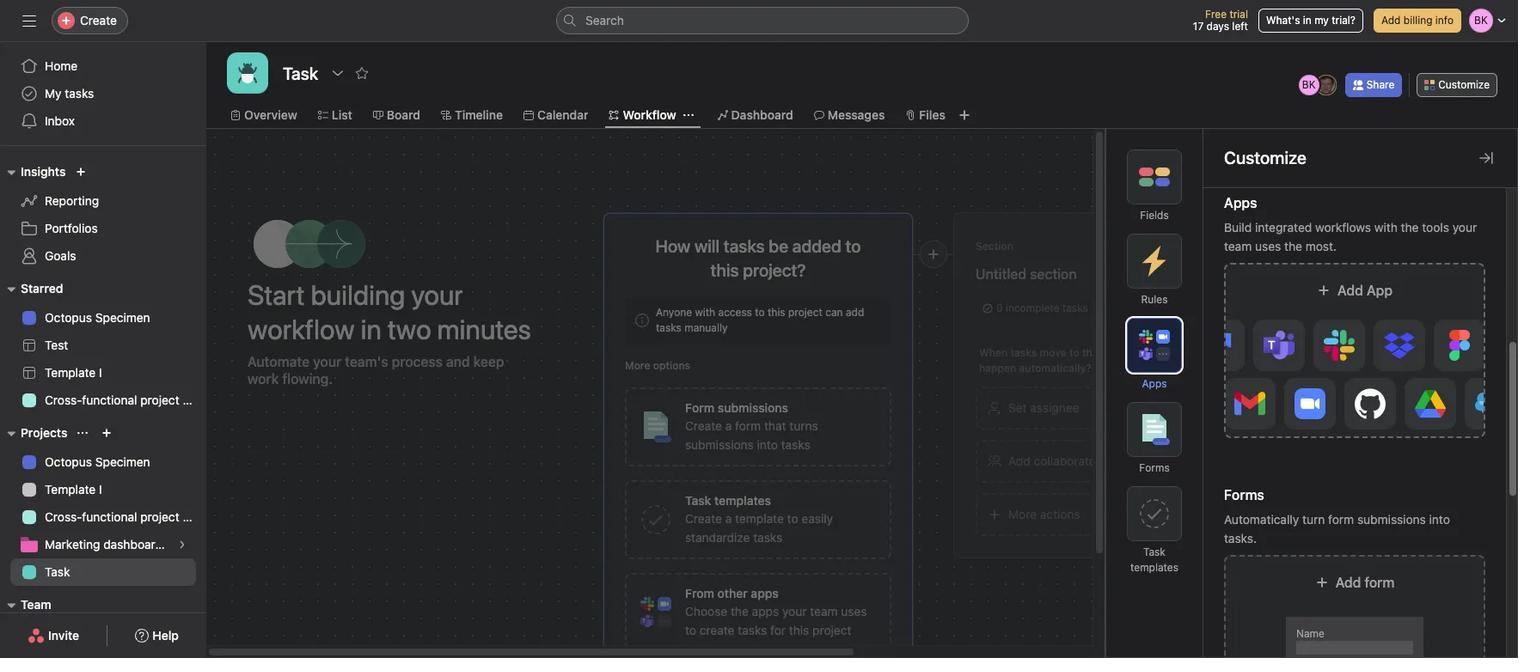 Task type: locate. For each thing, give the bounding box(es) containing it.
octopus inside projects element
[[45, 455, 92, 470]]

automatically turn form submissions into tasks.
[[1225, 513, 1451, 546]]

1 vertical spatial a
[[726, 512, 732, 526]]

0 vertical spatial submissions
[[685, 438, 754, 452]]

0 vertical spatial octopus
[[45, 310, 92, 325]]

apps down what
[[1142, 377, 1167, 390]]

template i down test at the bottom left of page
[[45, 365, 102, 380]]

project up see details, marketing dashboards image
[[140, 510, 179, 525]]

create for form submissions
[[685, 419, 722, 433]]

0 horizontal spatial team
[[810, 605, 838, 619]]

1 functional from the top
[[82, 393, 137, 408]]

a for template
[[726, 512, 732, 526]]

tasks down anyone
[[656, 322, 682, 335]]

tasks right my
[[65, 86, 94, 101]]

2 cross- from the top
[[45, 510, 82, 525]]

0 horizontal spatial with
[[695, 306, 716, 319]]

1 specimen from the top
[[95, 310, 150, 325]]

left
[[1233, 20, 1249, 33]]

template for 1st template i link from the top of the page
[[45, 365, 96, 380]]

1 vertical spatial submissions
[[1358, 513, 1426, 527]]

untitled
[[976, 267, 1027, 282]]

incomplete
[[1006, 302, 1060, 315]]

1 vertical spatial the
[[1285, 239, 1303, 254]]

form submissions create a form that turns submissions into tasks
[[685, 401, 818, 452]]

what
[[1146, 347, 1171, 359]]

0 vertical spatial this
[[768, 306, 786, 319]]

octopus specimen up test link at the left of page
[[45, 310, 150, 325]]

specimen up test link at the left of page
[[95, 310, 150, 325]]

your inside from other apps choose the apps your team uses to create tasks for this project
[[783, 605, 807, 619]]

1 vertical spatial octopus specimen link
[[10, 449, 196, 476]]

with inside anyone with access to this project can add tasks manually
[[695, 306, 716, 319]]

i down test link at the left of page
[[99, 365, 102, 380]]

1 cross- from the top
[[45, 393, 82, 408]]

forms down set assignee button
[[1140, 462, 1170, 475]]

add tab image
[[958, 108, 972, 122]]

a down the form submissions
[[726, 419, 732, 433]]

1 vertical spatial cross-functional project plan link
[[10, 504, 206, 531]]

functional inside projects element
[[82, 510, 137, 525]]

customize down info on the right top
[[1439, 78, 1490, 91]]

0 vertical spatial apps
[[1225, 195, 1258, 211]]

tasks inside anyone with access to this project can add tasks manually
[[656, 322, 682, 335]]

1 vertical spatial template i
[[45, 482, 102, 497]]

template
[[45, 365, 96, 380], [45, 482, 96, 497]]

with up manually
[[695, 306, 716, 319]]

template up marketing
[[45, 482, 96, 497]]

1 horizontal spatial uses
[[1256, 239, 1282, 254]]

reporting
[[45, 193, 99, 208]]

cross- up projects
[[45, 393, 82, 408]]

board
[[387, 107, 420, 122]]

task for task templates
[[1144, 546, 1166, 559]]

2 vertical spatial create
[[685, 512, 722, 526]]

1 octopus specimen from the top
[[45, 310, 150, 325]]

1 horizontal spatial submissions
[[1358, 513, 1426, 527]]

0 horizontal spatial in
[[361, 313, 382, 346]]

task for task
[[45, 565, 70, 580]]

create
[[80, 13, 117, 28], [685, 419, 722, 433], [685, 512, 722, 526]]

uses
[[1256, 239, 1282, 254], [841, 605, 867, 619]]

2 cross-functional project plan link from the top
[[10, 504, 206, 531]]

2 functional from the top
[[82, 510, 137, 525]]

into inside form submissions create a form that turns submissions into tasks
[[757, 438, 778, 452]]

workflow
[[623, 107, 676, 122]]

add for add billing info
[[1382, 14, 1401, 27]]

add down automatically turn form submissions into tasks.
[[1336, 575, 1362, 591]]

with right workflows
[[1375, 220, 1398, 235]]

0 horizontal spatial submissions
[[685, 438, 754, 452]]

form right the turn
[[1329, 513, 1355, 527]]

template i up marketing
[[45, 482, 102, 497]]

2 template i link from the top
[[10, 476, 196, 504]]

set assignee
[[1009, 401, 1080, 415]]

specimen
[[95, 310, 150, 325], [95, 455, 150, 470]]

options
[[653, 359, 691, 372]]

submissions inside form submissions create a form that turns submissions into tasks
[[685, 438, 754, 452]]

project left can
[[789, 306, 823, 319]]

0 vertical spatial into
[[757, 438, 778, 452]]

0 vertical spatial functional
[[82, 393, 137, 408]]

i up marketing dashboards
[[99, 482, 102, 497]]

1 cross-functional project plan link from the top
[[10, 387, 206, 414]]

for
[[771, 623, 786, 638]]

messages
[[828, 107, 885, 122]]

list
[[332, 107, 352, 122]]

0 vertical spatial forms
[[1140, 462, 1170, 475]]

add app
[[1338, 283, 1393, 298]]

form submissions
[[685, 401, 789, 415]]

what's in my trial? button
[[1259, 9, 1364, 33]]

1 horizontal spatial into
[[1430, 513, 1451, 527]]

form down the form submissions
[[735, 419, 761, 433]]

search button
[[556, 7, 969, 34]]

0 vertical spatial with
[[1375, 220, 1398, 235]]

0 vertical spatial in
[[1303, 14, 1312, 27]]

submissions up add form
[[1358, 513, 1426, 527]]

1 horizontal spatial in
[[1303, 14, 1312, 27]]

1 vertical spatial in
[[361, 313, 382, 346]]

project right the for
[[813, 623, 852, 638]]

project inside from other apps choose the apps your team uses to create tasks for this project
[[813, 623, 852, 638]]

specimen inside projects element
[[95, 455, 150, 470]]

tasks down template
[[753, 531, 783, 545]]

1 vertical spatial i
[[99, 482, 102, 497]]

form inside automatically turn form submissions into tasks.
[[1329, 513, 1355, 527]]

templates
[[1131, 562, 1179, 574]]

add left collaborators
[[1009, 454, 1031, 469]]

0 horizontal spatial uses
[[841, 605, 867, 619]]

0 vertical spatial template
[[45, 365, 96, 380]]

create down the form submissions
[[685, 419, 722, 433]]

template inside projects element
[[45, 482, 96, 497]]

1 horizontal spatial customize
[[1439, 78, 1490, 91]]

add to starred image
[[355, 66, 369, 80]]

to
[[846, 236, 861, 256], [755, 306, 765, 319], [1070, 347, 1080, 359], [787, 512, 799, 526], [685, 623, 696, 638]]

1 vertical spatial octopus specimen
[[45, 455, 150, 470]]

the
[[1401, 220, 1419, 235], [1285, 239, 1303, 254], [731, 605, 749, 619]]

what's
[[1267, 14, 1301, 27]]

specimen inside the starred element
[[95, 310, 150, 325]]

0 vertical spatial template i link
[[10, 359, 196, 387]]

1 horizontal spatial task
[[1144, 546, 1166, 559]]

start building your workflow in two minutes automate your team's process and keep work flowing.
[[248, 279, 531, 387]]

free
[[1206, 8, 1227, 21]]

apps
[[752, 605, 779, 619]]

team down build
[[1225, 239, 1252, 254]]

0 vertical spatial cross-
[[45, 393, 82, 408]]

cross-functional project plan up new project or portfolio icon
[[45, 393, 206, 408]]

specimen for test
[[95, 310, 150, 325]]

cross-functional project plan up dashboards
[[45, 510, 206, 525]]

functional inside the starred element
[[82, 393, 137, 408]]

create
[[700, 623, 735, 638]]

assignee
[[1030, 401, 1080, 415]]

hide sidebar image
[[22, 14, 36, 28]]

1 vertical spatial cross-functional project plan
[[45, 510, 206, 525]]

starred element
[[0, 273, 206, 418]]

1 a from the top
[[726, 419, 732, 433]]

to down choose
[[685, 623, 696, 638]]

goals
[[45, 249, 76, 263]]

None text field
[[279, 58, 323, 89]]

task inside task templates
[[1144, 546, 1166, 559]]

add left billing
[[1382, 14, 1401, 27]]

a inside form submissions create a form that turns submissions into tasks
[[726, 419, 732, 433]]

1 vertical spatial into
[[1430, 513, 1451, 527]]

cross- up marketing
[[45, 510, 82, 525]]

calendar
[[537, 107, 589, 122]]

0 horizontal spatial forms
[[1140, 462, 1170, 475]]

add collaborators button
[[976, 440, 1243, 483]]

this right the access
[[768, 306, 786, 319]]

create inside form submissions create a form that turns submissions into tasks
[[685, 419, 722, 433]]

1 plan from the top
[[183, 393, 206, 408]]

move
[[1040, 347, 1067, 359]]

octopus specimen down new project or portfolio icon
[[45, 455, 150, 470]]

tasks down apps
[[738, 623, 767, 638]]

how
[[656, 236, 691, 256]]

1 template i from the top
[[45, 365, 102, 380]]

1 horizontal spatial this
[[789, 623, 809, 638]]

integrated
[[1255, 220, 1312, 235]]

functional up new project or portfolio icon
[[82, 393, 137, 408]]

template i link
[[10, 359, 196, 387], [10, 476, 196, 504]]

0 horizontal spatial form
[[735, 419, 761, 433]]

this left section,
[[1083, 347, 1101, 359]]

octopus specimen inside projects element
[[45, 455, 150, 470]]

2 i from the top
[[99, 482, 102, 497]]

to right the access
[[755, 306, 765, 319]]

1 horizontal spatial apps
[[1225, 195, 1258, 211]]

2 cross-functional project plan from the top
[[45, 510, 206, 525]]

form down automatically turn form submissions into tasks.
[[1365, 575, 1395, 591]]

tab actions image
[[683, 110, 694, 120]]

2 octopus specimen link from the top
[[10, 449, 196, 476]]

1 horizontal spatial forms
[[1225, 488, 1265, 503]]

2 horizontal spatial form
[[1365, 575, 1395, 591]]

this
[[768, 306, 786, 319], [1083, 347, 1101, 359], [789, 623, 809, 638]]

in inside start building your workflow in two minutes automate your team's process and keep work flowing.
[[361, 313, 382, 346]]

share button
[[1345, 73, 1403, 97]]

2 a from the top
[[726, 512, 732, 526]]

team right apps
[[810, 605, 838, 619]]

octopus for starred
[[45, 310, 92, 325]]

1 vertical spatial task
[[45, 565, 70, 580]]

to right move
[[1070, 347, 1080, 359]]

2 horizontal spatial this
[[1083, 347, 1101, 359]]

project down test link at the left of page
[[140, 393, 179, 408]]

create inside task templates create a template to easily standardize tasks
[[685, 512, 722, 526]]

1 octopus from the top
[[45, 310, 92, 325]]

0 vertical spatial octopus specimen link
[[10, 304, 196, 332]]

tasks left move
[[1011, 347, 1037, 359]]

2 octopus from the top
[[45, 455, 92, 470]]

0 horizontal spatial task
[[45, 565, 70, 580]]

submissions down the form submissions
[[685, 438, 754, 452]]

invite
[[48, 629, 79, 643]]

1 horizontal spatial team
[[1225, 239, 1252, 254]]

octopus down the show options, current sort, top icon
[[45, 455, 92, 470]]

0 vertical spatial a
[[726, 419, 732, 433]]

can
[[826, 306, 843, 319]]

forms
[[1140, 462, 1170, 475], [1225, 488, 1265, 503]]

template i link down test at the bottom left of page
[[10, 359, 196, 387]]

timeline link
[[441, 106, 503, 125]]

this inside anyone with access to this project can add tasks manually
[[768, 306, 786, 319]]

to inside task templates create a template to easily standardize tasks
[[787, 512, 799, 526]]

1 vertical spatial specimen
[[95, 455, 150, 470]]

0 vertical spatial octopus specimen
[[45, 310, 150, 325]]

in up team's
[[361, 313, 382, 346]]

add left app
[[1338, 283, 1364, 298]]

specimen down new project or portfolio icon
[[95, 455, 150, 470]]

0 vertical spatial uses
[[1256, 239, 1282, 254]]

the down 'other apps'
[[731, 605, 749, 619]]

insights
[[21, 164, 66, 179]]

octopus up test at the bottom left of page
[[45, 310, 92, 325]]

1 vertical spatial forms
[[1225, 488, 1265, 503]]

1 vertical spatial octopus
[[45, 455, 92, 470]]

share
[[1367, 78, 1395, 91]]

to inside when tasks move to this section, what should happen automatically?
[[1070, 347, 1080, 359]]

with inside build integrated workflows with the tools your team uses the most.
[[1375, 220, 1398, 235]]

your up the for
[[783, 605, 807, 619]]

1 octopus specimen link from the top
[[10, 304, 196, 332]]

that
[[764, 419, 786, 433]]

octopus specimen
[[45, 310, 150, 325], [45, 455, 150, 470]]

this inside from other apps choose the apps your team uses to create tasks for this project
[[789, 623, 809, 638]]

starred
[[21, 281, 63, 296]]

1 i from the top
[[99, 365, 102, 380]]

1 vertical spatial functional
[[82, 510, 137, 525]]

0 horizontal spatial customize
[[1225, 148, 1307, 168]]

and
[[446, 354, 470, 370]]

1 horizontal spatial form
[[1329, 513, 1355, 527]]

2 vertical spatial this
[[789, 623, 809, 638]]

from
[[685, 586, 714, 601]]

0 horizontal spatial apps
[[1142, 377, 1167, 390]]

1 vertical spatial plan
[[183, 510, 206, 525]]

will
[[695, 236, 720, 256]]

search list box
[[556, 7, 969, 34]]

tasks down turns
[[781, 438, 811, 452]]

form inside form submissions create a form that turns submissions into tasks
[[735, 419, 761, 433]]

cross-functional project plan link up new project or portfolio icon
[[10, 387, 206, 414]]

template down test at the bottom left of page
[[45, 365, 96, 380]]

0 vertical spatial template i
[[45, 365, 102, 380]]

this inside when tasks move to this section, what should happen automatically?
[[1083, 347, 1101, 359]]

1 vertical spatial this
[[1083, 347, 1101, 359]]

a inside task templates create a template to easily standardize tasks
[[726, 512, 732, 526]]

plan inside the starred element
[[183, 393, 206, 408]]

template i inside projects element
[[45, 482, 102, 497]]

0 vertical spatial customize
[[1439, 78, 1490, 91]]

plan
[[183, 393, 206, 408], [183, 510, 206, 525]]

1 vertical spatial uses
[[841, 605, 867, 619]]

customize inside customize 'dropdown button'
[[1439, 78, 1490, 91]]

0 vertical spatial task
[[1144, 546, 1166, 559]]

functional up marketing dashboards
[[82, 510, 137, 525]]

your inside build integrated workflows with the tools your team uses the most.
[[1453, 220, 1478, 235]]

forms up automatically
[[1225, 488, 1265, 503]]

1 vertical spatial create
[[685, 419, 722, 433]]

0 vertical spatial plan
[[183, 393, 206, 408]]

your right tools
[[1453, 220, 1478, 235]]

1 cross-functional project plan from the top
[[45, 393, 206, 408]]

to left easily
[[787, 512, 799, 526]]

0
[[997, 302, 1003, 315]]

1 horizontal spatial with
[[1375, 220, 1398, 235]]

2 template from the top
[[45, 482, 96, 497]]

to inside how will tasks be added to this project?
[[846, 236, 861, 256]]

most.
[[1306, 239, 1337, 254]]

new project or portfolio image
[[102, 428, 112, 439]]

1 vertical spatial with
[[695, 306, 716, 319]]

0 vertical spatial i
[[99, 365, 102, 380]]

1 vertical spatial team
[[810, 605, 838, 619]]

2 specimen from the top
[[95, 455, 150, 470]]

portfolios
[[45, 221, 98, 236]]

octopus specimen inside the starred element
[[45, 310, 150, 325]]

into
[[757, 438, 778, 452], [1430, 513, 1451, 527]]

template i
[[45, 365, 102, 380], [45, 482, 102, 497]]

this for section,
[[1083, 347, 1101, 359]]

template i for 1st template i link from the top of the page
[[45, 365, 102, 380]]

0 vertical spatial create
[[80, 13, 117, 28]]

to right added
[[846, 236, 861, 256]]

goals link
[[10, 242, 196, 270]]

task inside 'link'
[[45, 565, 70, 580]]

task templates
[[685, 494, 771, 508]]

marketing dashboards
[[45, 537, 169, 552]]

show options, current sort, top image
[[78, 428, 88, 439]]

in left the my
[[1303, 14, 1312, 27]]

1 vertical spatial template i link
[[10, 476, 196, 504]]

cross-functional project plan link inside projects element
[[10, 504, 206, 531]]

template i link up marketing dashboards
[[10, 476, 196, 504]]

when
[[979, 347, 1008, 359]]

more options
[[625, 359, 691, 372]]

team button
[[0, 595, 51, 616]]

cross-functional project plan inside the starred element
[[45, 393, 206, 408]]

my tasks
[[45, 86, 94, 101]]

1 vertical spatial form
[[1329, 513, 1355, 527]]

create up the home link
[[80, 13, 117, 28]]

the left tools
[[1401, 220, 1419, 235]]

1 vertical spatial cross-
[[45, 510, 82, 525]]

cross-functional project plan inside projects element
[[45, 510, 206, 525]]

1 template i link from the top
[[10, 359, 196, 387]]

0 vertical spatial the
[[1401, 220, 1419, 235]]

a down task templates
[[726, 512, 732, 526]]

create up standardize in the bottom of the page
[[685, 512, 722, 526]]

template i inside the starred element
[[45, 365, 102, 380]]

access
[[718, 306, 752, 319]]

cross-functional project plan link up marketing dashboards
[[10, 504, 206, 531]]

the down integrated
[[1285, 239, 1303, 254]]

octopus specimen link for template i
[[10, 449, 196, 476]]

how will tasks be added to this project?
[[656, 236, 861, 280]]

task up 'templates'
[[1144, 546, 1166, 559]]

to inside from other apps choose the apps your team uses to create tasks for this project
[[685, 623, 696, 638]]

fields
[[1141, 209, 1169, 222]]

customize up integrated
[[1225, 148, 1307, 168]]

project inside anyone with access to this project can add tasks manually
[[789, 306, 823, 319]]

2 vertical spatial the
[[731, 605, 749, 619]]

1 template from the top
[[45, 365, 96, 380]]

2 octopus specimen from the top
[[45, 455, 150, 470]]

2 plan from the top
[[183, 510, 206, 525]]

inbox
[[45, 114, 75, 128]]

0 vertical spatial specimen
[[95, 310, 150, 325]]

0 horizontal spatial this
[[768, 306, 786, 319]]

template inside the starred element
[[45, 365, 96, 380]]

anyone with access to this project can add tasks manually
[[656, 306, 864, 335]]

tasks inside when tasks move to this section, what should happen automatically?
[[1011, 347, 1037, 359]]

in inside button
[[1303, 14, 1312, 27]]

0 vertical spatial form
[[735, 419, 761, 433]]

tasks.
[[1225, 531, 1257, 546]]

0 horizontal spatial the
[[731, 605, 749, 619]]

this right the for
[[789, 623, 809, 638]]

plan inside projects element
[[183, 510, 206, 525]]

octopus inside the starred element
[[45, 310, 92, 325]]

keep
[[474, 354, 504, 370]]

team inside from other apps choose the apps your team uses to create tasks for this project
[[810, 605, 838, 619]]

tasks up this project?
[[724, 236, 765, 256]]

octopus specimen link down new project or portfolio icon
[[10, 449, 196, 476]]

0 vertical spatial cross-functional project plan link
[[10, 387, 206, 414]]

0 vertical spatial cross-functional project plan
[[45, 393, 206, 408]]

apps up build
[[1225, 195, 1258, 211]]

cross-functional project plan link
[[10, 387, 206, 414], [10, 504, 206, 531]]

add app button
[[1218, 263, 1493, 439]]

0 horizontal spatial into
[[757, 438, 778, 452]]

1 vertical spatial template
[[45, 482, 96, 497]]

2 template i from the top
[[45, 482, 102, 497]]

0 vertical spatial team
[[1225, 239, 1252, 254]]

task down marketing
[[45, 565, 70, 580]]

octopus specimen link up test at the bottom left of page
[[10, 304, 196, 332]]



Task type: describe. For each thing, give the bounding box(es) containing it.
octopus specimen for test
[[45, 310, 150, 325]]

invite button
[[16, 621, 90, 652]]

tools
[[1423, 220, 1450, 235]]

workflow
[[248, 313, 355, 346]]

dashboards
[[103, 537, 169, 552]]

i inside the starred element
[[99, 365, 102, 380]]

2 vertical spatial form
[[1365, 575, 1395, 591]]

add
[[846, 306, 864, 319]]

days
[[1207, 20, 1230, 33]]

tasks inside task templates create a template to easily standardize tasks
[[753, 531, 783, 545]]

template i for 2nd template i link from the top of the page
[[45, 482, 102, 497]]

octopus specimen for template i
[[45, 455, 150, 470]]

list link
[[318, 106, 352, 125]]

untitled section
[[976, 267, 1077, 282]]

create inside dropdown button
[[80, 13, 117, 28]]

should
[[1174, 347, 1207, 359]]

octopus specimen link for test
[[10, 304, 196, 332]]

tasks down section
[[1063, 302, 1088, 315]]

two minutes
[[388, 313, 531, 346]]

name
[[1297, 628, 1325, 641]]

bug image
[[237, 63, 258, 83]]

easily
[[802, 512, 833, 526]]

more
[[625, 359, 651, 372]]

cross- inside the starred element
[[45, 393, 82, 408]]

add for add app
[[1338, 283, 1364, 298]]

your left team's
[[313, 354, 342, 370]]

rules
[[1142, 293, 1168, 306]]

add form
[[1336, 575, 1395, 591]]

uses inside build integrated workflows with the tools your team uses the most.
[[1256, 239, 1282, 254]]

task templates create a template to easily standardize tasks
[[685, 494, 833, 545]]

template for 2nd template i link from the top of the page
[[45, 482, 96, 497]]

close details image
[[1480, 151, 1494, 165]]

work flowing.
[[248, 371, 333, 387]]

inbox link
[[10, 107, 196, 135]]

process
[[392, 354, 443, 370]]

i inside projects element
[[99, 482, 102, 497]]

test
[[45, 338, 68, 353]]

add for add collaborators
[[1009, 454, 1031, 469]]

add for add form
[[1336, 575, 1362, 591]]

cross- inside projects element
[[45, 510, 82, 525]]

task link
[[10, 559, 196, 586]]

insights element
[[0, 157, 206, 273]]

1 horizontal spatial the
[[1285, 239, 1303, 254]]

what's in my trial?
[[1267, 14, 1356, 27]]

overview link
[[230, 106, 297, 125]]

1 vertical spatial apps
[[1142, 377, 1167, 390]]

my
[[45, 86, 62, 101]]

bk
[[1303, 78, 1316, 91]]

submissions inside automatically turn form submissions into tasks.
[[1358, 513, 1426, 527]]

timeline
[[455, 107, 503, 122]]

home
[[45, 58, 78, 73]]

team inside build integrated workflows with the tools your team uses the most.
[[1225, 239, 1252, 254]]

anyone
[[656, 306, 692, 319]]

octopus for projects
[[45, 455, 92, 470]]

building
[[311, 279, 405, 311]]

tasks inside global element
[[65, 86, 94, 101]]

create for task templates
[[685, 512, 722, 526]]

team's
[[345, 354, 388, 370]]

1 vertical spatial customize
[[1225, 148, 1307, 168]]

added
[[793, 236, 842, 256]]

2 horizontal spatial the
[[1401, 220, 1419, 235]]

into inside automatically turn form submissions into tasks.
[[1430, 513, 1451, 527]]

info
[[1436, 14, 1454, 27]]

search
[[586, 13, 624, 28]]

insights button
[[0, 162, 66, 182]]

dashboard link
[[718, 106, 793, 125]]

other apps
[[718, 586, 779, 601]]

add billing info
[[1382, 14, 1454, 27]]

0 incomplete tasks
[[997, 302, 1088, 315]]

section
[[976, 240, 1014, 253]]

from other apps choose the apps your team uses to create tasks for this project
[[685, 586, 867, 638]]

automate
[[248, 354, 310, 370]]

home link
[[10, 52, 196, 80]]

projects element
[[0, 418, 206, 590]]

your up two minutes
[[411, 279, 463, 311]]

my tasks link
[[10, 80, 196, 107]]

cross-functional project plan link inside the starred element
[[10, 387, 206, 414]]

automatically
[[1225, 513, 1300, 527]]

happen
[[979, 362, 1017, 375]]

section
[[1030, 267, 1077, 282]]

trial
[[1230, 8, 1249, 21]]

marketing dashboards link
[[10, 531, 196, 559]]

files
[[920, 107, 946, 122]]

build integrated workflows with the tools your team uses the most.
[[1225, 220, 1478, 254]]

specimen for template i
[[95, 455, 150, 470]]

portfolios link
[[10, 215, 196, 242]]

collaborators
[[1034, 454, 1107, 469]]

project inside the starred element
[[140, 393, 179, 408]]

global element
[[0, 42, 206, 145]]

files link
[[906, 106, 946, 125]]

turns
[[790, 419, 818, 433]]

see details, marketing dashboards image
[[177, 540, 187, 550]]

free trial 17 days left
[[1193, 8, 1249, 33]]

add billing info button
[[1374, 9, 1462, 33]]

tasks inside form submissions create a form that turns submissions into tasks
[[781, 438, 811, 452]]

build
[[1225, 220, 1252, 235]]

tasks inside how will tasks be added to this project?
[[724, 236, 765, 256]]

standardize
[[685, 531, 750, 545]]

create button
[[52, 7, 128, 34]]

marketing
[[45, 537, 100, 552]]

tasks inside from other apps choose the apps your team uses to create tasks for this project
[[738, 623, 767, 638]]

dashboard
[[731, 107, 793, 122]]

section,
[[1104, 347, 1144, 359]]

to inside anyone with access to this project can add tasks manually
[[755, 306, 765, 319]]

when tasks move to this section, what should happen automatically?
[[979, 347, 1207, 375]]

this for project
[[768, 306, 786, 319]]

trial?
[[1332, 14, 1356, 27]]

uses inside from other apps choose the apps your team uses to create tasks for this project
[[841, 605, 867, 619]]

new image
[[76, 167, 86, 177]]

show options image
[[331, 66, 345, 80]]

a for form
[[726, 419, 732, 433]]

starred button
[[0, 279, 63, 299]]

add collaborators
[[1009, 454, 1107, 469]]

template
[[735, 512, 784, 526]]

set
[[1009, 401, 1027, 415]]

the inside from other apps choose the apps your team uses to create tasks for this project
[[731, 605, 749, 619]]

choose
[[685, 605, 728, 619]]

projects button
[[0, 423, 67, 444]]

task templates
[[1131, 546, 1179, 574]]



Task type: vqa. For each thing, say whether or not it's contained in the screenshot.
1st Cross-functional project plan link from the top's plan
yes



